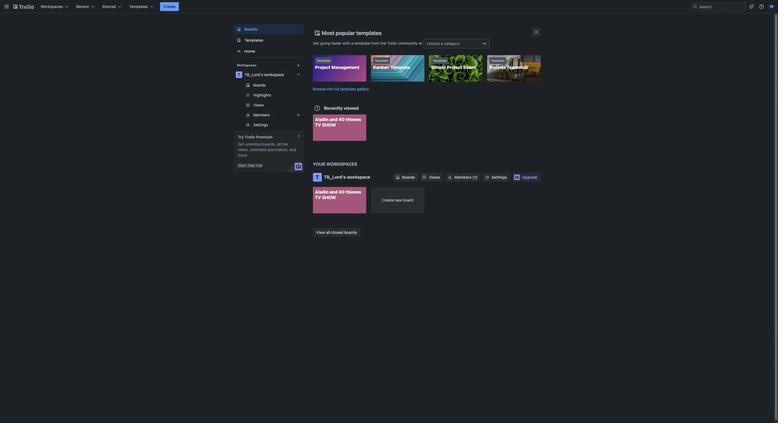 Task type: locate. For each thing, give the bounding box(es) containing it.
views link
[[234, 101, 304, 110], [421, 173, 444, 182]]

(1)
[[473, 175, 478, 180]]

view
[[316, 230, 325, 235]]

0 vertical spatial all
[[277, 142, 281, 147]]

1 horizontal spatial members
[[455, 175, 472, 180]]

t down home icon
[[238, 72, 240, 77]]

0 horizontal spatial t
[[238, 72, 240, 77]]

aladin and 40 thieves tv show for 1st aladin and 40 thieves tv show link from the top of the page
[[315, 117, 362, 128]]

try trello premium get unlimited boards, all the views, unlimited automation, and more.
[[238, 135, 296, 158]]

members down highlights
[[253, 113, 270, 117]]

1 vertical spatial and
[[290, 148, 296, 152]]

0 horizontal spatial trello
[[245, 135, 255, 140]]

the inside try trello premium get unlimited boards, all the views, unlimited automation, and more.
[[282, 142, 288, 147]]

0 vertical spatial boards
[[245, 27, 258, 31]]

1 vertical spatial tb_lord's workspace
[[324, 175, 371, 180]]

template up remote
[[491, 59, 505, 62]]

unlimited
[[245, 142, 262, 147], [250, 148, 267, 152]]

1 horizontal spatial views
[[430, 175, 440, 180]]

1 vertical spatial boards link
[[234, 81, 304, 90]]

1 vertical spatial thieves
[[346, 190, 362, 195]]

boards right the board icon
[[245, 27, 258, 31]]

settings up premium
[[253, 123, 268, 127]]

1 40 from the top
[[339, 117, 345, 122]]

create for create
[[164, 4, 176, 9]]

0 vertical spatial templates
[[129, 4, 148, 9]]

1 horizontal spatial views link
[[421, 173, 444, 182]]

1 horizontal spatial create
[[382, 198, 394, 203]]

1 horizontal spatial tb_lord's workspace
[[324, 175, 371, 180]]

start free trial
[[238, 163, 263, 168]]

trello left community
[[388, 41, 397, 46]]

template up simple
[[433, 59, 447, 62]]

more.
[[238, 153, 248, 158]]

tb_lord's workspace
[[245, 72, 284, 77], [324, 175, 371, 180]]

template inside template simple project board
[[433, 59, 447, 62]]

templates button
[[126, 2, 157, 11]]

team
[[507, 65, 519, 70]]

settings link
[[234, 121, 304, 130], [483, 173, 511, 182]]

tb_lord's up highlights
[[245, 72, 263, 77]]

members (1)
[[455, 175, 478, 180]]

settings link down members link
[[234, 121, 304, 130]]

3 sm image from the left
[[485, 175, 491, 180]]

1 horizontal spatial settings
[[492, 175, 507, 180]]

0 horizontal spatial all
[[277, 142, 281, 147]]

boards
[[345, 230, 357, 235]]

template inside template project management
[[317, 59, 331, 62]]

premium
[[256, 135, 273, 140]]

starred
[[102, 4, 116, 9]]

0 vertical spatial settings
[[253, 123, 268, 127]]

2 horizontal spatial the
[[381, 41, 386, 46]]

1 project from the left
[[315, 65, 331, 70]]

get
[[313, 41, 320, 46], [238, 142, 244, 147]]

all right the view
[[326, 230, 331, 235]]

1 vertical spatial t
[[316, 174, 319, 181]]

1 horizontal spatial settings link
[[483, 173, 511, 182]]

0 horizontal spatial views link
[[234, 101, 304, 110]]

2 vertical spatial boards link
[[394, 173, 419, 182]]

workspaces
[[41, 4, 63, 9], [237, 63, 257, 67]]

choose a category
[[427, 41, 460, 46]]

1 horizontal spatial trello
[[388, 41, 397, 46]]

2 vertical spatial and
[[330, 190, 338, 195]]

boards
[[245, 27, 258, 31], [253, 83, 266, 88], [402, 175, 415, 180]]

the right from
[[381, 41, 386, 46]]

upgrade button
[[513, 173, 541, 182]]

the left full
[[327, 87, 333, 91]]

1 horizontal spatial sm image
[[448, 175, 453, 180]]

0 horizontal spatial create
[[164, 4, 176, 9]]

sm image up create new board
[[395, 175, 401, 180]]

members for members (1)
[[455, 175, 472, 180]]

settings link right (1)
[[483, 173, 511, 182]]

template board image
[[236, 37, 242, 44]]

boards up board
[[402, 175, 415, 180]]

sm image inside settings link
[[485, 175, 491, 180]]

create for create new board
[[382, 198, 394, 203]]

2 aladin from the top
[[315, 190, 329, 195]]

boards link up highlights link
[[234, 81, 304, 90]]

0 vertical spatial the
[[381, 41, 386, 46]]

a
[[352, 41, 354, 46], [441, 41, 443, 46]]

0 vertical spatial 40
[[339, 117, 345, 122]]

show
[[322, 123, 336, 128], [322, 195, 336, 200]]

1 vertical spatial workspace
[[347, 175, 371, 180]]

0 horizontal spatial workspaces
[[41, 4, 63, 9]]

with
[[343, 41, 350, 46]]

template inside template remote team hub
[[491, 59, 505, 62]]

1 vertical spatial trello
[[245, 135, 255, 140]]

or
[[419, 41, 423, 46]]

members inside members link
[[253, 113, 270, 117]]

template down going at left
[[317, 59, 331, 62]]

0 horizontal spatial templates
[[129, 4, 148, 9]]

boards link for views
[[394, 173, 419, 182]]

template
[[317, 59, 331, 62], [375, 59, 389, 62], [433, 59, 447, 62], [491, 59, 505, 62], [391, 65, 411, 70]]

settings
[[253, 123, 268, 127], [492, 175, 507, 180]]

2 40 from the top
[[339, 190, 345, 195]]

tb_lord's workspace up highlights
[[245, 72, 284, 77]]

0 horizontal spatial get
[[238, 142, 244, 147]]

most popular templates
[[322, 30, 382, 36]]

1 vertical spatial aladin and 40 thieves tv show
[[315, 190, 362, 200]]

0 vertical spatial aladin and 40 thieves tv show link
[[313, 115, 367, 141]]

2 vertical spatial boards
[[402, 175, 415, 180]]

get inside try trello premium get unlimited boards, all the views, unlimited automation, and more.
[[238, 142, 244, 147]]

1 vertical spatial show
[[322, 195, 336, 200]]

your workspaces
[[313, 162, 358, 167]]

0 horizontal spatial settings
[[253, 123, 268, 127]]

boards link up board
[[394, 173, 419, 182]]

a right choose
[[441, 41, 443, 46]]

0 horizontal spatial the
[[282, 142, 288, 147]]

templates right starred dropdown button
[[129, 4, 148, 9]]

0 vertical spatial workspace
[[264, 72, 284, 77]]

tb_lord's
[[245, 72, 263, 77], [324, 175, 346, 180]]

2 project from the left
[[447, 65, 463, 70]]

recent button
[[73, 2, 98, 11]]

community
[[398, 41, 418, 46]]

a right with
[[352, 41, 354, 46]]

trello right try
[[245, 135, 255, 140]]

and for 1st aladin and 40 thieves tv show link from the bottom
[[330, 190, 338, 195]]

going
[[321, 41, 331, 46]]

trello inside try trello premium get unlimited boards, all the views, unlimited automation, and more.
[[245, 135, 255, 140]]

views,
[[238, 148, 249, 152]]

tv
[[315, 123, 321, 128], [315, 195, 321, 200]]

unlimited up views,
[[245, 142, 262, 147]]

all up automation,
[[277, 142, 281, 147]]

workspace up highlights link
[[264, 72, 284, 77]]

all inside try trello premium get unlimited boards, all the views, unlimited automation, and more.
[[277, 142, 281, 147]]

boards link
[[234, 24, 304, 34], [234, 81, 304, 90], [394, 173, 419, 182]]

members left (1)
[[455, 175, 472, 180]]

aladin
[[315, 117, 329, 122], [315, 190, 329, 195]]

open information menu image
[[760, 4, 765, 9]]

1 vertical spatial all
[[326, 230, 331, 235]]

0 vertical spatial show
[[322, 123, 336, 128]]

and inside try trello premium get unlimited boards, all the views, unlimited automation, and more.
[[290, 148, 296, 152]]

1 aladin and 40 thieves tv show link from the top
[[313, 115, 367, 141]]

0 vertical spatial tb_lord's workspace
[[245, 72, 284, 77]]

viewed
[[344, 106, 359, 111]]

create inside button
[[164, 4, 176, 9]]

aladin and 40 thieves tv show link
[[313, 115, 367, 141], [313, 187, 367, 214]]

template down templates
[[355, 41, 370, 46]]

1 aladin and 40 thieves tv show from the top
[[315, 117, 362, 128]]

template right full
[[341, 87, 356, 91]]

sm image
[[395, 175, 401, 180], [448, 175, 453, 180], [485, 175, 491, 180]]

0 vertical spatial tv
[[315, 123, 321, 128]]

start
[[238, 163, 247, 168]]

1 horizontal spatial all
[[326, 230, 331, 235]]

get left going at left
[[313, 41, 320, 46]]

faster
[[332, 41, 342, 46]]

all inside 'button'
[[326, 230, 331, 235]]

starred button
[[99, 2, 125, 11]]

workspace
[[264, 72, 284, 77], [347, 175, 371, 180]]

1 horizontal spatial templates
[[245, 38, 264, 43]]

1 vertical spatial boards
[[253, 83, 266, 88]]

0 horizontal spatial members
[[253, 113, 270, 117]]

project up browse
[[315, 65, 331, 70]]

1 vertical spatial tv
[[315, 195, 321, 200]]

boards for highlights
[[253, 83, 266, 88]]

0 vertical spatial get
[[313, 41, 320, 46]]

boards up highlights
[[253, 83, 266, 88]]

project inside template project management
[[315, 65, 331, 70]]

management
[[332, 65, 360, 70]]

0 vertical spatial trello
[[388, 41, 397, 46]]

0 vertical spatial create
[[164, 4, 176, 9]]

1 horizontal spatial get
[[313, 41, 320, 46]]

board
[[404, 198, 414, 203]]

template for simple
[[433, 59, 447, 62]]

sm image left members (1)
[[448, 175, 453, 180]]

0 vertical spatial thieves
[[346, 117, 362, 122]]

template up kanban
[[375, 59, 389, 62]]

0 vertical spatial aladin and 40 thieves tv show
[[315, 117, 362, 128]]

1 vertical spatial workspaces
[[237, 63, 257, 67]]

workspaces button
[[37, 2, 72, 11]]

project left board
[[447, 65, 463, 70]]

2 horizontal spatial sm image
[[485, 175, 491, 180]]

trial
[[256, 163, 263, 168]]

create button
[[160, 2, 179, 11]]

workspace down workspaces
[[347, 175, 371, 180]]

2 vertical spatial the
[[282, 142, 288, 147]]

1 thieves from the top
[[346, 117, 362, 122]]

0 horizontal spatial project
[[315, 65, 331, 70]]

get up views,
[[238, 142, 244, 147]]

tb_lord's down your workspaces
[[324, 175, 346, 180]]

upgrade
[[522, 175, 538, 180]]

40
[[339, 117, 345, 122], [339, 190, 345, 195]]

0 vertical spatial tb_lord's
[[245, 72, 263, 77]]

0 vertical spatial views
[[253, 103, 264, 107]]

1 vertical spatial templates
[[245, 38, 264, 43]]

1 vertical spatial aladin and 40 thieves tv show link
[[313, 187, 367, 214]]

trello
[[388, 41, 397, 46], [245, 135, 255, 140]]

category
[[444, 41, 460, 46]]

settings right (1)
[[492, 175, 507, 180]]

2 aladin and 40 thieves tv show from the top
[[315, 190, 362, 200]]

and for 1st aladin and 40 thieves tv show link from the top of the page
[[330, 117, 338, 122]]

1 vertical spatial views link
[[421, 173, 444, 182]]

from
[[371, 41, 380, 46]]

boards link up templates link
[[234, 24, 304, 34]]

0 horizontal spatial sm image
[[395, 175, 401, 180]]

2 aladin and 40 thieves tv show link from the top
[[313, 187, 367, 214]]

and
[[330, 117, 338, 122], [290, 148, 296, 152], [330, 190, 338, 195]]

thieves
[[346, 117, 362, 122], [346, 190, 362, 195]]

t down your
[[316, 174, 319, 181]]

automation,
[[268, 148, 289, 152]]

all
[[277, 142, 281, 147], [326, 230, 331, 235]]

0 vertical spatial and
[[330, 117, 338, 122]]

0 vertical spatial workspaces
[[41, 4, 63, 9]]

choose
[[427, 41, 440, 46]]

tb_lord's workspace down workspaces
[[324, 175, 371, 180]]

0 vertical spatial t
[[238, 72, 240, 77]]

0 horizontal spatial a
[[352, 41, 354, 46]]

0 horizontal spatial settings link
[[234, 121, 304, 130]]

1 vertical spatial get
[[238, 142, 244, 147]]

2 thieves from the top
[[346, 190, 362, 195]]

templates
[[129, 4, 148, 9], [245, 38, 264, 43]]

the
[[381, 41, 386, 46], [327, 87, 333, 91], [282, 142, 288, 147]]

unlimited down boards,
[[250, 148, 267, 152]]

1 horizontal spatial project
[[447, 65, 463, 70]]

sm image right (1)
[[485, 175, 491, 180]]

thieves for 1st aladin and 40 thieves tv show link from the bottom
[[346, 190, 362, 195]]

1 vertical spatial tb_lord's
[[324, 175, 346, 180]]

template for project
[[317, 59, 331, 62]]

0 horizontal spatial views
[[253, 103, 264, 107]]

members
[[253, 113, 270, 117], [455, 175, 472, 180]]

create
[[164, 4, 176, 9], [382, 198, 394, 203]]

workspaces inside dropdown button
[[41, 4, 63, 9]]

0 vertical spatial members
[[253, 113, 270, 117]]

0 vertical spatial aladin
[[315, 117, 329, 122]]

templates up home
[[245, 38, 264, 43]]

0 vertical spatial template
[[355, 41, 370, 46]]

aladin and 40 thieves tv show for 1st aladin and 40 thieves tv show link from the bottom
[[315, 190, 362, 200]]

1 vertical spatial template
[[341, 87, 356, 91]]

recently viewed
[[324, 106, 359, 111]]

1 tv from the top
[[315, 123, 321, 128]]

template
[[355, 41, 370, 46], [341, 87, 356, 91]]

gallery
[[357, 87, 369, 91]]

0 vertical spatial boards link
[[234, 24, 304, 34]]

1 vertical spatial 40
[[339, 190, 345, 195]]

1 vertical spatial the
[[327, 87, 333, 91]]

t
[[238, 72, 240, 77], [316, 174, 319, 181]]

the up automation,
[[282, 142, 288, 147]]

1 sm image from the left
[[395, 175, 401, 180]]

0 horizontal spatial tb_lord's workspace
[[245, 72, 284, 77]]

aladin and 40 thieves tv show
[[315, 117, 362, 128], [315, 190, 362, 200]]

1 vertical spatial members
[[455, 175, 472, 180]]

1 vertical spatial create
[[382, 198, 394, 203]]

1 vertical spatial aladin
[[315, 190, 329, 195]]

your
[[313, 162, 326, 167]]



Task type: vqa. For each thing, say whether or not it's contained in the screenshot.
2nd Aladin and 40 thieves TV SHOW from the bottom of the page
yes



Task type: describe. For each thing, give the bounding box(es) containing it.
popular
[[336, 30, 355, 36]]

1 vertical spatial views
[[430, 175, 440, 180]]

home
[[245, 49, 255, 54]]

view all closed boards button
[[313, 228, 361, 237]]

recent
[[76, 4, 89, 9]]

thieves for 1st aladin and 40 thieves tv show link from the top of the page
[[346, 117, 362, 122]]

40 for 1st aladin and 40 thieves tv show link from the bottom
[[339, 190, 345, 195]]

boards,
[[263, 142, 276, 147]]

the for try trello premium get unlimited boards, all the views, unlimited automation, and more.
[[282, 142, 288, 147]]

new
[[395, 198, 402, 203]]

home image
[[236, 48, 242, 55]]

1 horizontal spatial workspace
[[347, 175, 371, 180]]

highlights link
[[234, 91, 304, 100]]

template for remote
[[491, 59, 505, 62]]

browse the full template gallery link
[[313, 87, 369, 91]]

1 horizontal spatial workspaces
[[237, 63, 257, 67]]

1 show from the top
[[322, 123, 336, 128]]

template for kanban
[[375, 59, 389, 62]]

templates
[[357, 30, 382, 36]]

templates inside popup button
[[129, 4, 148, 9]]

board
[[464, 65, 477, 70]]

1 horizontal spatial a
[[441, 41, 443, 46]]

simple
[[432, 65, 446, 70]]

tyler black (tylerblack44) image
[[769, 3, 776, 10]]

view all closed boards
[[316, 230, 357, 235]]

boards link for highlights
[[234, 81, 304, 90]]

home link
[[234, 46, 304, 56]]

Search field
[[698, 2, 747, 11]]

kanban
[[374, 65, 390, 70]]

search image
[[694, 4, 698, 9]]

0 vertical spatial views link
[[234, 101, 304, 110]]

most
[[322, 30, 335, 36]]

sm image for settings
[[485, 175, 491, 180]]

1 horizontal spatial tb_lord's
[[324, 175, 346, 180]]

2 sm image from the left
[[448, 175, 453, 180]]

highlights
[[253, 93, 272, 98]]

template project management
[[315, 59, 360, 70]]

members link
[[234, 111, 304, 120]]

recently
[[324, 106, 343, 111]]

free
[[248, 163, 255, 168]]

board image
[[236, 26, 242, 33]]

1 horizontal spatial the
[[327, 87, 333, 91]]

0 horizontal spatial workspace
[[264, 72, 284, 77]]

boards for views
[[402, 175, 415, 180]]

workspaces
[[327, 162, 358, 167]]

create new board
[[382, 198, 414, 203]]

40 for 1st aladin and 40 thieves tv show link from the top of the page
[[339, 117, 345, 122]]

0 vertical spatial unlimited
[[245, 142, 262, 147]]

1 vertical spatial settings link
[[483, 173, 511, 182]]

browse
[[313, 87, 326, 91]]

closed
[[332, 230, 344, 235]]

add image
[[295, 112, 302, 119]]

0 vertical spatial settings link
[[234, 121, 304, 130]]

1 vertical spatial unlimited
[[250, 148, 267, 152]]

0 notifications image
[[749, 3, 756, 10]]

1 vertical spatial settings
[[492, 175, 507, 180]]

template remote team hub
[[490, 59, 529, 70]]

sm image for boards
[[395, 175, 401, 180]]

remote
[[490, 65, 506, 70]]

members for members
[[253, 113, 270, 117]]

templates link
[[234, 35, 304, 45]]

browse the full template gallery
[[313, 87, 369, 91]]

try
[[238, 135, 244, 140]]

start free trial button
[[238, 163, 263, 168]]

the for get going faster with a template from the trello community or
[[381, 41, 386, 46]]

template simple project board
[[432, 59, 477, 70]]

template right kanban
[[391, 65, 411, 70]]

back to home image
[[13, 2, 34, 11]]

full
[[334, 87, 340, 91]]

primary element
[[0, 0, 779, 13]]

2 show from the top
[[322, 195, 336, 200]]

get going faster with a template from the trello community or
[[313, 41, 424, 46]]

hub
[[520, 65, 529, 70]]

template kanban template
[[374, 59, 411, 70]]

1 aladin from the top
[[315, 117, 329, 122]]

1 horizontal spatial t
[[316, 174, 319, 181]]

2 tv from the top
[[315, 195, 321, 200]]

create a workspace image
[[295, 62, 302, 69]]

project inside template simple project board
[[447, 65, 463, 70]]

0 horizontal spatial tb_lord's
[[245, 72, 263, 77]]



